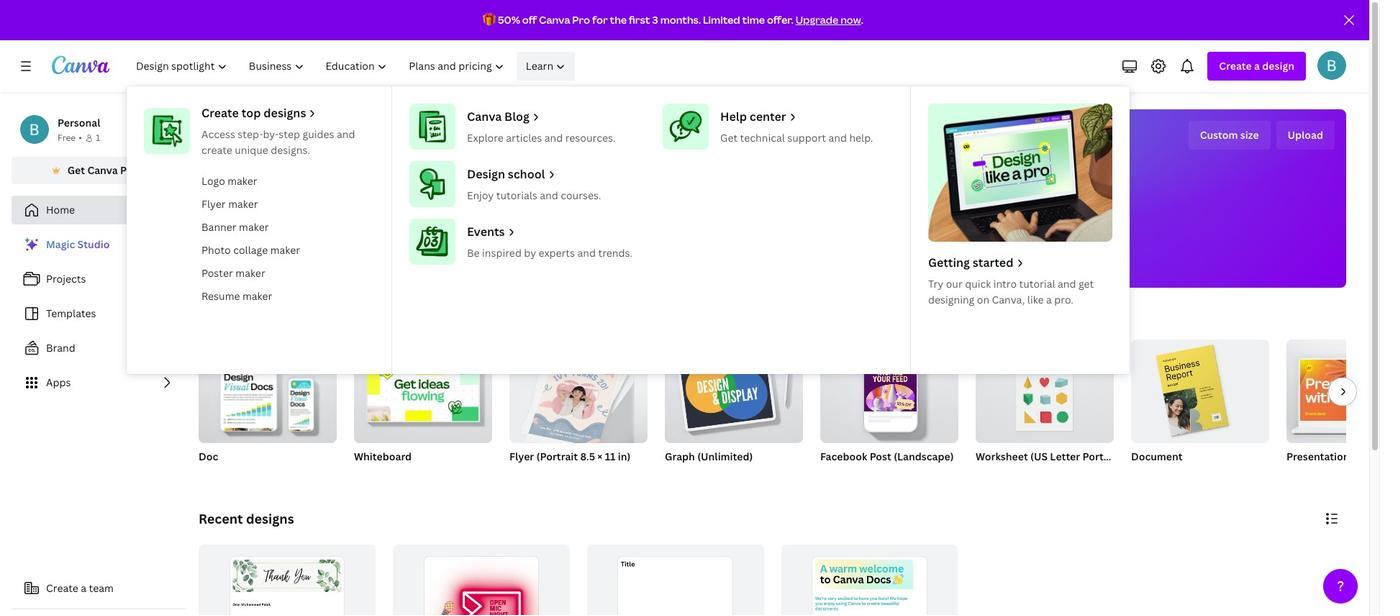 Task type: locate. For each thing, give the bounding box(es) containing it.
custom
[[1200, 128, 1238, 142]]

a inside dropdown button
[[1254, 59, 1260, 73]]

learn
[[526, 59, 553, 73]]

upload button
[[1276, 121, 1335, 150]]

a right like
[[1046, 293, 1052, 307]]

and right articles
[[544, 131, 563, 145]]

maker up photo collage maker
[[239, 220, 269, 234]]

months.
[[660, 13, 701, 27]]

None search field
[[557, 174, 988, 203]]

flyer for flyer (portrait 8.5 × 11 in)
[[509, 450, 534, 463]]

2 vertical spatial canva
[[87, 163, 118, 177]]

2 horizontal spatial a
[[1254, 59, 1260, 73]]

experts
[[539, 246, 575, 260]]

canva up explore
[[467, 109, 502, 124]]

maker inside photo collage maker link
[[270, 243, 300, 257]]

create
[[201, 143, 232, 157]]

top
[[242, 105, 261, 121]]

help.
[[849, 131, 873, 145]]

0 horizontal spatial create
[[46, 581, 78, 595]]

flyer inside learn menu
[[201, 197, 226, 211]]

1 horizontal spatial design
[[1262, 59, 1294, 73]]

get for get canva pro
[[67, 163, 85, 177]]

(16:9)
[[1352, 450, 1380, 463]]

1 horizontal spatial pro
[[572, 13, 590, 27]]

maker for banner maker
[[239, 220, 269, 234]]

worksheet (us letter portrait) group
[[976, 340, 1124, 482]]

design down center
[[770, 126, 844, 157]]

maker for logo maker
[[228, 174, 257, 188]]

the
[[610, 13, 627, 27]]

get for get technical support and help.
[[720, 131, 738, 145]]

2 horizontal spatial create
[[1219, 59, 1252, 73]]

a up size
[[1254, 59, 1260, 73]]

get inside button
[[67, 163, 85, 177]]

create a design button
[[1208, 52, 1306, 81]]

2 vertical spatial a
[[81, 581, 86, 595]]

a inside button
[[81, 581, 86, 595]]

group for document
[[1131, 334, 1269, 443]]

document group
[[1131, 334, 1269, 482]]

1 vertical spatial a
[[1046, 293, 1052, 307]]

0 vertical spatial create
[[1219, 59, 1252, 73]]

design inside create a design dropdown button
[[1262, 59, 1294, 73]]

group
[[1131, 334, 1269, 443], [199, 340, 337, 443], [354, 340, 492, 443], [509, 340, 648, 448], [665, 340, 803, 443], [820, 340, 958, 443], [976, 340, 1114, 443], [1287, 340, 1380, 443]]

and up pro. in the top right of the page
[[1058, 277, 1076, 291]]

canva,
[[992, 293, 1025, 307]]

get down help at right top
[[720, 131, 738, 145]]

1 vertical spatial design
[[770, 126, 844, 157]]

flyer inside group
[[509, 450, 534, 463]]

canva down '1'
[[87, 163, 118, 177]]

(us
[[1030, 450, 1048, 463]]

maker up flyer maker
[[228, 174, 257, 188]]

for
[[434, 264, 448, 276]]

a left the team
[[81, 581, 86, 595]]

pro up home link at the left
[[120, 163, 137, 177]]

0 horizontal spatial a
[[81, 581, 86, 595]]

maker inside logo maker link
[[228, 174, 257, 188]]

create a team button
[[12, 574, 187, 603]]

0 horizontal spatial get
[[67, 163, 85, 177]]

in)
[[618, 450, 631, 463]]

0 vertical spatial pro
[[572, 13, 590, 27]]

0 horizontal spatial canva
[[87, 163, 118, 177]]

group for graph (unlimited)
[[665, 340, 803, 443]]

logo maker
[[201, 174, 257, 188]]

1 horizontal spatial flyer
[[509, 450, 534, 463]]

0 vertical spatial design
[[1262, 59, 1294, 73]]

magic studio
[[46, 237, 110, 251]]

flyer (portrait 8.5 × 11 in)
[[509, 450, 631, 463]]

and inside try our quick intro tutorial and get designing on canva, like a pro.
[[1058, 277, 1076, 291]]

0 vertical spatial a
[[1254, 59, 1260, 73]]

0 horizontal spatial flyer
[[201, 197, 226, 211]]

for you button
[[433, 213, 467, 288]]

1 vertical spatial canva
[[467, 109, 502, 124]]

1 vertical spatial get
[[67, 163, 85, 177]]

graph (unlimited)
[[665, 450, 753, 463]]

docs button
[[513, 213, 548, 288]]

facebook post (landscape) group
[[820, 340, 958, 482]]

1 vertical spatial flyer
[[509, 450, 534, 463]]

1 horizontal spatial get
[[720, 131, 738, 145]]

presentation (16:9)
[[1287, 450, 1380, 463]]

design
[[1262, 59, 1294, 73], [770, 126, 844, 157]]

whiteboard group
[[354, 340, 492, 482]]

2 horizontal spatial canva
[[539, 13, 570, 27]]

by
[[524, 246, 536, 260]]

get canva pro button
[[12, 157, 187, 184]]

try our quick intro tutorial and get designing on canva, like a pro.
[[928, 277, 1094, 307]]

maker inside the poster maker "link"
[[235, 266, 265, 280]]

learn button
[[517, 52, 575, 81]]

like
[[1027, 293, 1044, 307]]

designs inside learn menu
[[264, 105, 306, 121]]

and left help.
[[829, 131, 847, 145]]

poster maker link
[[196, 262, 380, 285]]

1 vertical spatial you
[[450, 264, 466, 276]]

1 horizontal spatial create
[[201, 105, 239, 121]]

designs
[[264, 105, 306, 121], [246, 510, 294, 527]]

0 vertical spatial get
[[720, 131, 738, 145]]

designs.
[[271, 143, 310, 157]]

2 vertical spatial create
[[46, 581, 78, 595]]

first
[[629, 13, 650, 27]]

maker inside resume maker link
[[242, 289, 272, 303]]

create up access on the left top of page
[[201, 105, 239, 121]]

be
[[467, 246, 480, 260]]

maker down 'banner maker' link
[[270, 243, 300, 257]]

create up custom size
[[1219, 59, 1252, 73]]

group inside worksheet (us letter portrait) group
[[976, 340, 1114, 443]]

.
[[861, 13, 863, 27]]

a inside try our quick intro tutorial and get designing on canva, like a pro.
[[1046, 293, 1052, 307]]

get
[[720, 131, 738, 145], [67, 163, 85, 177]]

personal
[[58, 116, 100, 130]]

maker inside flyer maker link
[[228, 197, 258, 211]]

maker up banner maker
[[228, 197, 258, 211]]

flyer down logo
[[201, 197, 226, 211]]

(landscape)
[[894, 450, 954, 463]]

tutorials
[[496, 189, 537, 202]]

create
[[1219, 59, 1252, 73], [201, 105, 239, 121], [46, 581, 78, 595]]

facebook post (landscape)
[[820, 450, 954, 463]]

0 horizontal spatial pro
[[120, 163, 137, 177]]

design left brad klo image
[[1262, 59, 1294, 73]]

school
[[508, 166, 545, 182]]

designs right recent
[[246, 510, 294, 527]]

maker down "collage"
[[235, 266, 265, 280]]

0 vertical spatial you
[[723, 126, 766, 157]]

worksheet (us letter portrait)
[[976, 450, 1124, 463]]

apps link
[[12, 368, 187, 397]]

logo
[[201, 174, 225, 188]]

magic
[[46, 237, 75, 251]]

canva inside button
[[87, 163, 118, 177]]

create for create a design
[[1219, 59, 1252, 73]]

11
[[605, 450, 616, 463]]

create inside button
[[46, 581, 78, 595]]

and right guides
[[337, 127, 355, 141]]

canva
[[539, 13, 570, 27], [467, 109, 502, 124], [87, 163, 118, 177]]

8.5
[[580, 450, 595, 463]]

0 vertical spatial designs
[[264, 105, 306, 121]]

access
[[201, 127, 235, 141]]

maker inside 'banner maker' link
[[239, 220, 269, 234]]

top level navigation element
[[127, 52, 1130, 374]]

recent
[[199, 510, 243, 527]]

🎁
[[483, 13, 496, 27]]

flyer left (portrait
[[509, 450, 534, 463]]

recent designs
[[199, 510, 294, 527]]

step-
[[238, 127, 263, 141]]

you inside "for you" button
[[450, 264, 466, 276]]

and
[[337, 127, 355, 141], [544, 131, 563, 145], [829, 131, 847, 145], [540, 189, 558, 202], [577, 246, 596, 260], [1058, 277, 1076, 291]]

create inside dropdown button
[[1219, 59, 1252, 73]]

0 horizontal spatial design
[[770, 126, 844, 157]]

upgrade now button
[[796, 13, 861, 27]]

poster
[[201, 266, 233, 280]]

banner maker link
[[196, 216, 380, 239]]

letter
[[1050, 450, 1080, 463]]

you down help center at the top of the page
[[723, 126, 766, 157]]

1 horizontal spatial a
[[1046, 293, 1052, 307]]

design school
[[467, 166, 545, 182]]

for
[[592, 13, 608, 27]]

list
[[12, 230, 187, 397]]

0 vertical spatial flyer
[[201, 197, 226, 211]]

support
[[787, 131, 826, 145]]

quick
[[965, 277, 991, 291]]

you right the "for"
[[450, 264, 466, 276]]

0 horizontal spatial you
[[450, 264, 466, 276]]

websites button
[[995, 213, 1033, 288]]

create inside learn menu
[[201, 105, 239, 121]]

and inside access step-by-step guides and create unique designs.
[[337, 127, 355, 141]]

designs up step
[[264, 105, 306, 121]]

print products button
[[903, 213, 964, 288]]

1 horizontal spatial canva
[[467, 109, 502, 124]]

create left the team
[[46, 581, 78, 595]]

intro
[[993, 277, 1017, 291]]

maker
[[228, 174, 257, 188], [228, 197, 258, 211], [239, 220, 269, 234], [270, 243, 300, 257], [235, 266, 265, 280], [242, 289, 272, 303]]

what will you design today?
[[615, 126, 930, 157]]

and down school
[[540, 189, 558, 202]]

doc group
[[199, 340, 337, 482]]

time
[[742, 13, 765, 27]]

our
[[946, 277, 963, 291]]

1 vertical spatial pro
[[120, 163, 137, 177]]

off
[[522, 13, 537, 27]]

photo collage maker link
[[196, 239, 380, 262]]

flyer maker
[[201, 197, 258, 211]]

canva right 'off'
[[539, 13, 570, 27]]

group for facebook post (landscape)
[[820, 340, 958, 443]]

maker down poster maker on the top of page
[[242, 289, 272, 303]]

group for whiteboard
[[354, 340, 492, 443]]

get down •
[[67, 163, 85, 177]]

getting
[[928, 255, 970, 271]]

pro left for
[[572, 13, 590, 27]]

custom size button
[[1188, 121, 1270, 150]]

1 vertical spatial create
[[201, 105, 239, 121]]

get inside learn menu
[[720, 131, 738, 145]]



Task type: describe. For each thing, give the bounding box(es) containing it.
home link
[[12, 196, 187, 224]]

magic studio link
[[12, 230, 187, 259]]

group for doc
[[199, 340, 337, 443]]

maker for flyer maker
[[228, 197, 258, 211]]

access step-by-step guides and create unique designs.
[[201, 127, 355, 157]]

print products
[[903, 264, 964, 276]]

create for create top designs
[[201, 105, 239, 121]]

photo
[[201, 243, 231, 257]]

what
[[615, 126, 676, 157]]

resume
[[201, 289, 240, 303]]

facebook
[[820, 450, 867, 463]]

products
[[926, 264, 964, 276]]

more button
[[1077, 213, 1112, 288]]

flyer (portrait 8.5 × 11 in) group
[[509, 340, 648, 482]]

flyer for flyer maker
[[201, 197, 226, 211]]

and left trends.
[[577, 246, 596, 260]]

doc
[[199, 450, 218, 463]]

photo collage maker
[[201, 243, 300, 257]]

get canva pro
[[67, 163, 137, 177]]

graph (unlimited) group
[[665, 340, 803, 482]]

home
[[46, 203, 75, 217]]

will
[[681, 126, 718, 157]]

presentation (16:9) group
[[1287, 340, 1380, 482]]

projects
[[46, 272, 86, 286]]

templates
[[46, 307, 96, 320]]

(unlimited)
[[697, 450, 753, 463]]

brand
[[46, 341, 75, 355]]

blog
[[504, 109, 530, 124]]

print
[[903, 264, 924, 276]]

templates link
[[12, 299, 187, 328]]

a for design
[[1254, 59, 1260, 73]]

apps
[[46, 376, 71, 389]]

worksheet
[[976, 450, 1028, 463]]

get technical support and help.
[[720, 131, 873, 145]]

offer.
[[767, 13, 794, 27]]

pro inside button
[[120, 163, 137, 177]]

50%
[[498, 13, 520, 27]]

resources.
[[565, 131, 616, 145]]

free
[[58, 132, 76, 144]]

learn menu
[[127, 86, 1130, 374]]

(portrait
[[536, 450, 578, 463]]

today?
[[849, 126, 930, 157]]

explore articles and resources.
[[467, 131, 616, 145]]

pro.
[[1054, 293, 1073, 307]]

brad klo image
[[1317, 51, 1346, 80]]

whiteboard
[[354, 450, 412, 463]]

center
[[750, 109, 786, 124]]

by-
[[263, 127, 279, 141]]

resume maker
[[201, 289, 272, 303]]

explore
[[467, 131, 504, 145]]

🎁 50% off canva pro for the first 3 months. limited time offer. upgrade now .
[[483, 13, 863, 27]]

docs
[[520, 264, 541, 276]]

flyer maker link
[[196, 193, 380, 216]]

graph
[[665, 450, 695, 463]]

post
[[870, 450, 891, 463]]

inspired
[[482, 246, 522, 260]]

list containing magic studio
[[12, 230, 187, 397]]

tutorial
[[1019, 277, 1055, 291]]

enjoy tutorials and courses.
[[467, 189, 601, 202]]

get
[[1079, 277, 1094, 291]]

banner maker
[[201, 220, 269, 234]]

create top designs
[[201, 105, 306, 121]]

group for worksheet (us letter portrait)
[[976, 340, 1114, 443]]

resume maker link
[[196, 285, 380, 308]]

document
[[1131, 450, 1183, 463]]

articles
[[506, 131, 542, 145]]

presentation
[[1287, 450, 1350, 463]]

more
[[1084, 264, 1106, 276]]

a for team
[[81, 581, 86, 595]]

try
[[928, 277, 943, 291]]

1 horizontal spatial you
[[723, 126, 766, 157]]

•
[[79, 132, 82, 144]]

maker for resume maker
[[242, 289, 272, 303]]

canva inside learn menu
[[467, 109, 502, 124]]

create a design
[[1219, 59, 1294, 73]]

free •
[[58, 132, 82, 144]]

custom size
[[1200, 128, 1259, 142]]

be inspired by experts and trends.
[[467, 246, 632, 260]]

brand link
[[12, 334, 187, 363]]

1 vertical spatial designs
[[246, 510, 294, 527]]

help center
[[720, 109, 786, 124]]

now
[[841, 13, 861, 27]]

banner
[[201, 220, 236, 234]]

for you
[[434, 264, 466, 276]]

collage
[[233, 243, 268, 257]]

team
[[89, 581, 114, 595]]

maker for poster maker
[[235, 266, 265, 280]]

×
[[597, 450, 603, 463]]

create for create a team
[[46, 581, 78, 595]]

upload
[[1288, 128, 1323, 142]]

0 vertical spatial canva
[[539, 13, 570, 27]]

3
[[652, 13, 658, 27]]



Task type: vqa. For each thing, say whether or not it's contained in the screenshot.
the middle Create
yes



